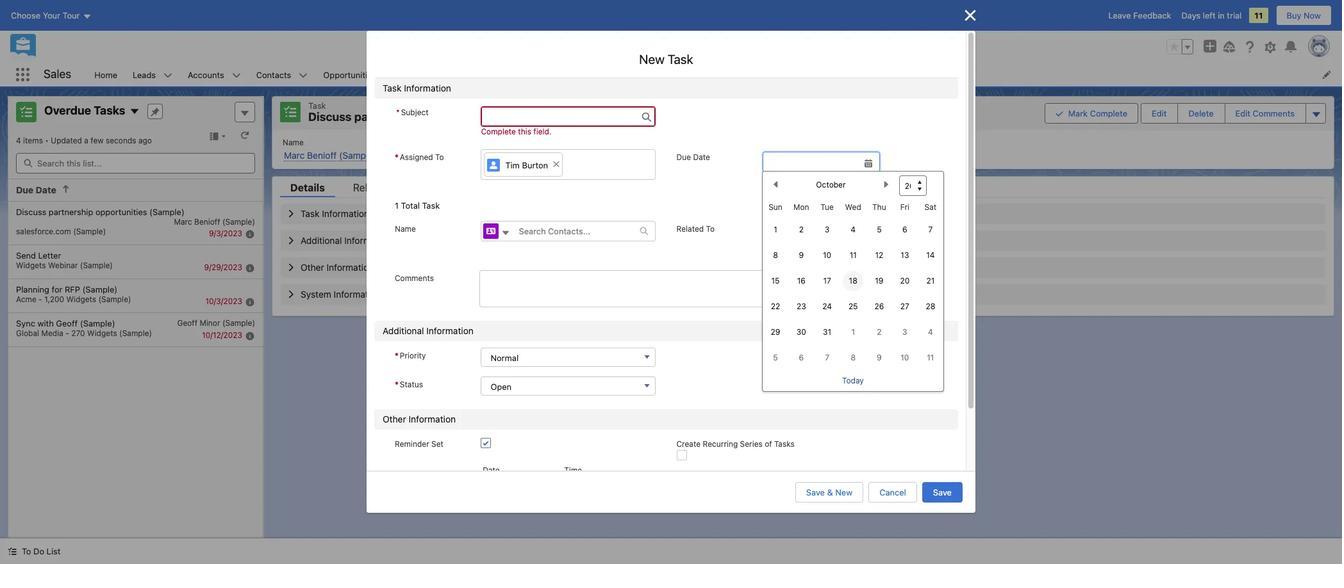 Task type: describe. For each thing, give the bounding box(es) containing it.
to do list
[[22, 547, 61, 557]]

tasks list item
[[773, 63, 827, 87]]

sync with geoff (sample)
[[16, 318, 115, 329]]

1 vertical spatial 7 button
[[817, 348, 838, 369]]

select an item from this list to open it. list box
[[8, 202, 263, 347]]

12 button
[[870, 246, 890, 266]]

discuss inside task discuss partnership opportunities (sample)
[[308, 110, 352, 124]]

tim
[[506, 160, 520, 170]]

28 button
[[921, 297, 941, 317]]

2023-10-18 cell
[[840, 269, 867, 294]]

14
[[927, 251, 935, 260]]

media
[[41, 329, 63, 338]]

status
[[400, 380, 423, 390]]

new inside button
[[836, 488, 853, 498]]

22 button
[[766, 297, 786, 317]]

27
[[901, 302, 910, 312]]

25
[[849, 302, 858, 312]]

tasks link
[[773, 63, 811, 87]]

2 vertical spatial widgets
[[87, 329, 117, 338]]

0 horizontal spatial 8 button
[[766, 246, 786, 266]]

10 for the rightmost 10 button
[[901, 353, 910, 363]]

31 button
[[817, 323, 838, 343]]

task up "quotes"
[[668, 52, 694, 67]]

0 horizontal spatial due
[[16, 185, 33, 196]]

information for other information
[[409, 414, 456, 425]]

17
[[824, 276, 832, 286]]

leads link
[[125, 63, 164, 87]]

geoff minor (sample)
[[177, 318, 255, 328]]

0 horizontal spatial comments
[[395, 274, 434, 283]]

analytics link
[[722, 63, 773, 87]]

21 button
[[921, 271, 941, 292]]

text default image inside the overdue tasks|tasks|list view element
[[61, 185, 70, 194]]

assigned
[[400, 153, 433, 162]]

leads
[[133, 70, 156, 80]]

marc inside discuss partnership opportunities (sample) marc benioff (sample)
[[174, 217, 192, 227]]

sync
[[16, 318, 35, 329]]

0 horizontal spatial 3 button
[[817, 220, 838, 240]]

Name text field
[[511, 222, 640, 241]]

4 for the top 4 button
[[851, 225, 856, 235]]

0 vertical spatial group
[[1167, 39, 1194, 55]]

0 vertical spatial 1 button
[[766, 220, 786, 240]]

mark complete button
[[1045, 103, 1139, 124]]

quotes link
[[662, 63, 706, 87]]

0 vertical spatial 11
[[1255, 10, 1264, 21]]

sales
[[44, 67, 71, 81]]

4 inside the overdue tasks|tasks|list view element
[[16, 136, 21, 146]]

time
[[565, 466, 582, 476]]

18 button
[[843, 271, 864, 292]]

task up * subject
[[383, 83, 402, 94]]

0 horizontal spatial 10 button
[[817, 246, 838, 266]]

1 horizontal spatial 3 button
[[895, 323, 916, 343]]

buy
[[1287, 10, 1302, 21]]

accounts link
[[180, 63, 232, 87]]

1 horizontal spatial 5
[[877, 225, 882, 235]]

1 horizontal spatial 10 button
[[895, 348, 916, 369]]

1 horizontal spatial 4 button
[[921, 323, 941, 343]]

23
[[797, 302, 807, 312]]

save & new
[[807, 488, 853, 498]]

other information
[[383, 414, 456, 425]]

opportunities
[[323, 70, 377, 80]]

other
[[383, 414, 406, 425]]

1 horizontal spatial 3
[[903, 328, 908, 337]]

days left in trial
[[1182, 10, 1242, 21]]

list containing home
[[87, 63, 1343, 87]]

30
[[797, 328, 807, 337]]

with
[[37, 318, 54, 329]]

(sample) inside name marc benioff (sample)
[[339, 150, 377, 161]]

text default image right contacts image
[[502, 229, 511, 238]]

0 vertical spatial due date
[[677, 153, 711, 162]]

to for related to
[[706, 225, 715, 234]]

Comments text field
[[480, 270, 938, 308]]

contacts link
[[249, 63, 299, 87]]

overdue tasks|tasks|list view element
[[8, 96, 264, 539]]

1 horizontal spatial 2 button
[[870, 323, 890, 343]]

1 vertical spatial 11 button
[[921, 348, 941, 369]]

task information
[[383, 83, 451, 94]]

19
[[876, 276, 884, 286]]

subject
[[401, 108, 429, 117]]

do
[[33, 547, 44, 557]]

tasks inside the overdue tasks|tasks|list view element
[[94, 104, 125, 118]]

details link
[[280, 182, 335, 197]]

0 vertical spatial new
[[640, 52, 665, 67]]

wed
[[846, 203, 862, 212]]

now
[[1304, 10, 1322, 21]]

* left the subject
[[396, 108, 400, 117]]

15 button
[[766, 271, 786, 292]]

1 vertical spatial complete
[[481, 127, 516, 137]]

1 vertical spatial widgets
[[66, 295, 96, 304]]

text default image inside to do list button
[[8, 548, 17, 557]]

assigned to
[[400, 153, 444, 162]]

october alert
[[817, 180, 846, 190]]

1 vertical spatial 1 button
[[843, 323, 864, 343]]

leave feedback link
[[1109, 10, 1172, 21]]

28
[[926, 302, 936, 312]]

1 horizontal spatial date
[[483, 466, 500, 476]]

text default image left related to
[[640, 227, 649, 236]]

series
[[740, 440, 763, 449]]

26 button
[[870, 297, 890, 317]]

total
[[401, 201, 420, 211]]

2 horizontal spatial 1
[[852, 328, 856, 337]]

1 vertical spatial 5 button
[[766, 348, 786, 369]]

0 vertical spatial 1
[[395, 201, 399, 211]]

salesforce.com inside select an item from this list to open it. list box
[[16, 227, 71, 236]]

0 vertical spatial 2 button
[[792, 220, 812, 240]]

seconds
[[106, 136, 136, 146]]

16
[[798, 276, 806, 286]]

buy now button
[[1277, 5, 1333, 26]]

0 vertical spatial 7 button
[[921, 220, 941, 240]]

1 horizontal spatial 1
[[774, 225, 778, 235]]

send
[[16, 250, 36, 261]]

21
[[927, 276, 935, 286]]

0 horizontal spatial 9 button
[[792, 246, 812, 266]]

0 horizontal spatial 11 button
[[843, 246, 864, 266]]

save & new button
[[796, 483, 864, 503]]

0 horizontal spatial 7
[[825, 353, 830, 363]]

create
[[677, 440, 701, 449]]

list containing marc benioff (sample)
[[273, 130, 1335, 169]]

forecasts link
[[468, 63, 521, 87]]

(sample) inside task discuss partnership opportunities (sample)
[[499, 110, 549, 124]]

in
[[1219, 10, 1225, 21]]

14 button
[[921, 246, 941, 266]]

salesforce.com inside list
[[438, 150, 501, 161]]

13
[[901, 251, 910, 260]]

2 vertical spatial 11
[[928, 353, 935, 363]]

12
[[876, 251, 884, 260]]

left
[[1204, 10, 1216, 21]]

discuss inside discuss partnership opportunities (sample) marc benioff (sample)
[[16, 207, 46, 217]]

delete button
[[1179, 104, 1225, 123]]

webinar
[[48, 261, 78, 270]]

trial
[[1228, 10, 1242, 21]]

1 horizontal spatial 9 button
[[870, 348, 890, 369]]

edit for edit comments
[[1236, 108, 1251, 118]]

information for task information
[[404, 83, 451, 94]]

20 button
[[895, 271, 916, 292]]

related for related to
[[677, 225, 704, 234]]

1 horizontal spatial 7
[[929, 225, 933, 235]]

0 vertical spatial 6 button
[[895, 220, 916, 240]]

for
[[52, 284, 62, 295]]

edit button
[[1142, 104, 1178, 123]]

27 button
[[895, 297, 916, 317]]

1,200
[[44, 295, 64, 304]]

1 horizontal spatial 6
[[903, 225, 908, 235]]

29 button
[[766, 323, 786, 343]]

tim burton link
[[484, 153, 563, 177]]

13 button
[[895, 246, 916, 266]]

quotes
[[670, 70, 698, 80]]

25 button
[[843, 297, 864, 317]]

8 for the leftmost 8 button
[[774, 251, 778, 260]]

0 horizontal spatial 6 button
[[792, 348, 812, 369]]

save for save
[[934, 488, 952, 498]]

23 button
[[792, 297, 812, 317]]

reports
[[608, 70, 638, 80]]

reports list item
[[600, 63, 662, 87]]

* for priority
[[395, 351, 399, 361]]

details
[[291, 182, 325, 193]]

270
[[71, 329, 85, 338]]

date inside the overdue tasks|tasks|list view element
[[36, 185, 56, 196]]

salesforce.com (sample) inside list
[[438, 150, 541, 161]]

2 geoff from the left
[[177, 318, 198, 328]]

burton
[[522, 160, 548, 170]]

discuss partnership opportunities (sample) marc benioff (sample)
[[16, 207, 255, 227]]

9/3/2023
[[209, 229, 242, 238]]

marc benioff (sample) link
[[284, 150, 377, 161]]

save button
[[923, 483, 963, 503]]



Task type: locate. For each thing, give the bounding box(es) containing it.
2 vertical spatial tasks
[[775, 440, 795, 449]]

updated
[[51, 136, 82, 146]]

2 horizontal spatial 4
[[929, 328, 934, 337]]

salesforce.com up send letter
[[16, 227, 71, 236]]

* left priority
[[395, 351, 399, 361]]

- left 1,200
[[39, 295, 42, 304]]

1 horizontal spatial 8 button
[[843, 348, 864, 369]]

1 horizontal spatial 8
[[851, 353, 856, 363]]

additional
[[383, 326, 424, 337]]

1 vertical spatial new
[[836, 488, 853, 498]]

1 save from the left
[[807, 488, 825, 498]]

* left status at the bottom left
[[395, 380, 399, 390]]

1 horizontal spatial related
[[677, 225, 704, 234]]

2 vertical spatial to
[[22, 547, 31, 557]]

22
[[771, 302, 781, 312]]

&
[[828, 488, 834, 498]]

1 vertical spatial 8 button
[[843, 348, 864, 369]]

1 horizontal spatial due
[[677, 153, 691, 162]]

home
[[94, 70, 117, 80]]

opportunities down search overdue tasks list view. search field
[[96, 207, 147, 217]]

9 for rightmost 9 button
[[877, 353, 882, 363]]

complete right mark
[[1091, 108, 1128, 118]]

8
[[774, 251, 778, 260], [851, 353, 856, 363]]

3 button down tue
[[817, 220, 838, 240]]

group
[[1167, 39, 1194, 55], [1045, 102, 1327, 125]]

1 vertical spatial comments
[[395, 274, 434, 283]]

partnership inside task discuss partnership opportunities (sample)
[[354, 110, 419, 124]]

5 button down thu
[[870, 220, 890, 240]]

1 left total
[[395, 201, 399, 211]]

0 horizontal spatial related
[[353, 182, 388, 193]]

1 vertical spatial 6
[[799, 353, 804, 363]]

ago
[[138, 136, 152, 146]]

save for save & new
[[807, 488, 825, 498]]

1 vertical spatial 5
[[774, 353, 778, 363]]

october grid
[[763, 198, 944, 371]]

leave feedback
[[1109, 10, 1172, 21]]

0 horizontal spatial 5 button
[[766, 348, 786, 369]]

0 horizontal spatial to
[[22, 547, 31, 557]]

opportunities inside discuss partnership opportunities (sample) marc benioff (sample)
[[96, 207, 147, 217]]

8 button down accounts icon
[[766, 246, 786, 266]]

1 horizontal spatial -
[[66, 329, 69, 338]]

0 vertical spatial 4 button
[[843, 220, 864, 240]]

5 button
[[870, 220, 890, 240], [766, 348, 786, 369]]

•
[[45, 136, 49, 146]]

inverse image
[[963, 8, 979, 23]]

2 button down mon
[[792, 220, 812, 240]]

related for related
[[353, 182, 388, 193]]

1 down 25 button
[[852, 328, 856, 337]]

accounts list item
[[180, 63, 249, 87]]

tasks right the of
[[775, 440, 795, 449]]

0 vertical spatial date
[[694, 153, 711, 162]]

benioff inside name marc benioff (sample)
[[307, 150, 337, 161]]

create recurring series of tasks
[[677, 440, 795, 449]]

3
[[825, 225, 830, 235], [903, 328, 908, 337]]

list
[[47, 547, 61, 557]]

save left &
[[807, 488, 825, 498]]

few
[[91, 136, 104, 146]]

delete
[[1189, 108, 1214, 118]]

to up the comments text field
[[706, 225, 715, 234]]

discuss up the send
[[16, 207, 46, 217]]

save right cancel
[[934, 488, 952, 498]]

1 horizontal spatial 7 button
[[921, 220, 941, 240]]

field.
[[534, 127, 552, 137]]

* for status
[[395, 380, 399, 390]]

text default image left do
[[8, 548, 17, 557]]

0 horizontal spatial name
[[283, 138, 304, 147]]

open
[[491, 382, 512, 392]]

0 horizontal spatial date
[[36, 185, 56, 196]]

dashboards list item
[[521, 63, 600, 87]]

analytics
[[730, 70, 766, 80]]

set
[[432, 440, 444, 449]]

None search field
[[16, 153, 255, 174]]

leads list item
[[125, 63, 180, 87]]

to do list button
[[0, 539, 68, 565]]

0 horizontal spatial benioff
[[194, 217, 220, 227]]

1 vertical spatial -
[[66, 329, 69, 338]]

acme
[[16, 295, 36, 304]]

letter
[[38, 250, 61, 261]]

11 button
[[843, 246, 864, 266], [921, 348, 941, 369]]

edit comments
[[1236, 108, 1295, 118]]

26
[[875, 302, 885, 312]]

2 down 26 button
[[877, 328, 882, 337]]

8 up 'today'
[[851, 353, 856, 363]]

10 down 27 button
[[901, 353, 910, 363]]

1 geoff from the left
[[56, 318, 78, 329]]

9 button
[[792, 246, 812, 266], [870, 348, 890, 369]]

geoff left minor
[[177, 318, 198, 328]]

opportunities inside task discuss partnership opportunities (sample)
[[422, 110, 496, 124]]

salesforce.com (sample)
[[438, 150, 541, 161], [16, 227, 106, 236]]

partnership
[[354, 110, 419, 124], [49, 207, 93, 217]]

today button
[[842, 371, 865, 392]]

6 down fri at the right of page
[[903, 225, 908, 235]]

none search field inside the overdue tasks|tasks|list view element
[[16, 153, 255, 174]]

4 button
[[843, 220, 864, 240], [921, 323, 941, 343]]

10 button down 27 button
[[895, 348, 916, 369]]

10 button up 17
[[817, 246, 838, 266]]

0 horizontal spatial 6
[[799, 353, 804, 363]]

20
[[901, 276, 910, 286]]

11 button up '18'
[[843, 246, 864, 266]]

information up the "set"
[[409, 414, 456, 425]]

9 for the left 9 button
[[799, 251, 804, 260]]

tasks right analytics "link"
[[781, 70, 803, 80]]

related down marc benioff (sample) link
[[353, 182, 388, 193]]

minor
[[200, 318, 220, 328]]

partnership inside discuss partnership opportunities (sample) marc benioff (sample)
[[49, 207, 93, 217]]

2 for the right 2 button
[[877, 328, 882, 337]]

1 horizontal spatial marc
[[284, 150, 305, 161]]

partnership down task information
[[354, 110, 419, 124]]

0 vertical spatial 2
[[799, 225, 804, 235]]

mark
[[1069, 108, 1088, 118]]

11 up '18'
[[850, 251, 857, 260]]

1 horizontal spatial 11
[[928, 353, 935, 363]]

8 down accounts icon
[[774, 251, 778, 260]]

0 vertical spatial widgets
[[16, 261, 46, 270]]

comments inside "button"
[[1253, 108, 1295, 118]]

name
[[283, 138, 304, 147], [395, 225, 416, 234]]

1 horizontal spatial salesforce.com
[[438, 150, 501, 161]]

group containing mark complete
[[1045, 102, 1327, 125]]

information
[[404, 83, 451, 94], [427, 326, 474, 337], [409, 414, 456, 425]]

complete inside button
[[1091, 108, 1128, 118]]

0 horizontal spatial 10
[[823, 251, 832, 260]]

global
[[16, 329, 39, 338]]

Search Overdue Tasks list view. search field
[[16, 153, 255, 174]]

planning
[[16, 284, 49, 295]]

save inside button
[[807, 488, 825, 498]]

4 left items
[[16, 136, 21, 146]]

0 vertical spatial 10 button
[[817, 246, 838, 266]]

discuss
[[308, 110, 352, 124], [16, 207, 46, 217]]

1 horizontal spatial opportunities
[[422, 110, 496, 124]]

1 vertical spatial opportunities
[[96, 207, 147, 217]]

marc inside name marc benioff (sample)
[[284, 150, 305, 161]]

open button
[[481, 377, 656, 396]]

1 horizontal spatial 4
[[851, 225, 856, 235]]

1
[[395, 201, 399, 211], [774, 225, 778, 235], [852, 328, 856, 337]]

6 button down 30 button
[[792, 348, 812, 369]]

to right assigned
[[436, 153, 444, 162]]

task
[[668, 52, 694, 67], [383, 83, 402, 94], [308, 101, 326, 111], [422, 201, 440, 211]]

planning for rfp (sample)
[[16, 284, 118, 295]]

4 down the wed
[[851, 225, 856, 235]]

10/3/2023
[[206, 297, 242, 306]]

0 horizontal spatial due date
[[16, 185, 56, 196]]

0 horizontal spatial 7 button
[[817, 348, 838, 369]]

5 down 29 button on the bottom of page
[[774, 353, 778, 363]]

1 total task
[[395, 201, 440, 211]]

1 horizontal spatial new
[[836, 488, 853, 498]]

salesforce.com (sample) inside select an item from this list to open it. list box
[[16, 227, 106, 236]]

1 edit from the left
[[1152, 108, 1167, 118]]

0 horizontal spatial 1
[[395, 201, 399, 211]]

0 horizontal spatial geoff
[[56, 318, 78, 329]]

name inside name marc benioff (sample)
[[283, 138, 304, 147]]

1 horizontal spatial to
[[436, 153, 444, 162]]

0 vertical spatial list
[[87, 63, 1343, 87]]

edit inside edit comments "button"
[[1236, 108, 1251, 118]]

9 up 16
[[799, 251, 804, 260]]

information for additional information
[[427, 326, 474, 337]]

edit for edit
[[1152, 108, 1167, 118]]

0 horizontal spatial 5
[[774, 353, 778, 363]]

name up marc benioff (sample) link
[[283, 138, 304, 147]]

1 down sun
[[774, 225, 778, 235]]

2 save from the left
[[934, 488, 952, 498]]

3 down tue
[[825, 225, 830, 235]]

due date inside the overdue tasks|tasks|list view element
[[16, 185, 56, 196]]

tue
[[821, 203, 834, 212]]

marc
[[284, 150, 305, 161], [174, 217, 192, 227]]

0 vertical spatial opportunities
[[422, 110, 496, 124]]

11 down 28 button
[[928, 353, 935, 363]]

0 horizontal spatial 3
[[825, 225, 830, 235]]

17 button
[[817, 271, 838, 292]]

edit inside edit 'button'
[[1152, 108, 1167, 118]]

9 button up 16
[[792, 246, 812, 266]]

8 button up 'today'
[[843, 348, 864, 369]]

2 vertical spatial information
[[409, 414, 456, 425]]

discuss up name marc benioff (sample)
[[308, 110, 352, 124]]

1 vertical spatial salesforce.com
[[16, 227, 71, 236]]

1 horizontal spatial salesforce.com (sample)
[[438, 150, 541, 161]]

save inside button
[[934, 488, 952, 498]]

0 vertical spatial 8 button
[[766, 246, 786, 266]]

cancel button
[[869, 483, 918, 503]]

1 vertical spatial 1
[[774, 225, 778, 235]]

salesforce.com (sample) down complete this field.
[[438, 150, 541, 161]]

* for assigned to
[[395, 153, 399, 162]]

0 horizontal spatial edit
[[1152, 108, 1167, 118]]

0 horizontal spatial -
[[39, 295, 42, 304]]

7 button down '31' button
[[817, 348, 838, 369]]

1 horizontal spatial discuss
[[308, 110, 352, 124]]

0 horizontal spatial 9
[[799, 251, 804, 260]]

7 button down the sat
[[921, 220, 941, 240]]

10
[[823, 251, 832, 260], [901, 353, 910, 363]]

benioff up details
[[307, 150, 337, 161]]

tasks up seconds on the top left
[[94, 104, 125, 118]]

2 for 2 button to the top
[[799, 225, 804, 235]]

1 horizontal spatial benioff
[[307, 150, 337, 161]]

leave
[[1109, 10, 1132, 21]]

opportunities down the calendar list item
[[422, 110, 496, 124]]

3 down 27 button
[[903, 328, 908, 337]]

6 button down fri at the right of page
[[895, 220, 916, 240]]

information down calendar
[[404, 83, 451, 94]]

widgets up planning
[[16, 261, 46, 270]]

salesforce.com (sample) up letter
[[16, 227, 106, 236]]

salesforce.com (sample) link
[[438, 150, 541, 161]]

1 vertical spatial marc
[[174, 217, 192, 227]]

10 up 17
[[823, 251, 832, 260]]

1 vertical spatial 10 button
[[895, 348, 916, 369]]

widgets
[[16, 261, 46, 270], [66, 295, 96, 304], [87, 329, 117, 338]]

-
[[39, 295, 42, 304], [66, 329, 69, 338]]

edit right the delete button
[[1236, 108, 1251, 118]]

29
[[771, 328, 781, 337]]

overdue tasks status
[[16, 136, 51, 146]]

1 horizontal spatial 1 button
[[843, 323, 864, 343]]

accounts
[[188, 70, 224, 80]]

2
[[799, 225, 804, 235], [877, 328, 882, 337]]

- left 270
[[66, 329, 69, 338]]

4 button down 28 button
[[921, 323, 941, 343]]

name down total
[[395, 225, 416, 234]]

due
[[677, 153, 691, 162], [16, 185, 33, 196]]

6
[[903, 225, 908, 235], [799, 353, 804, 363]]

8 for rightmost 8 button
[[851, 353, 856, 363]]

1 button down 25 button
[[843, 323, 864, 343]]

2 vertical spatial date
[[483, 466, 500, 476]]

0 vertical spatial 6
[[903, 225, 908, 235]]

partnership up letter
[[49, 207, 93, 217]]

0 vertical spatial salesforce.com
[[438, 150, 501, 161]]

task up name marc benioff (sample)
[[308, 101, 326, 111]]

2 down mon
[[799, 225, 804, 235]]

4 for rightmost 4 button
[[929, 328, 934, 337]]

mon
[[794, 203, 810, 212]]

9 down 26 button
[[877, 353, 882, 363]]

7 down the sat
[[929, 225, 933, 235]]

sat
[[925, 203, 937, 212]]

edit left delete
[[1152, 108, 1167, 118]]

None text field
[[481, 106, 656, 127], [763, 152, 880, 173], [481, 106, 656, 127], [763, 152, 880, 173]]

calendar link
[[401, 63, 451, 87]]

Create Recurring Series of Tasks checkbox
[[677, 451, 687, 461]]

*
[[396, 108, 400, 117], [395, 153, 399, 162], [395, 351, 399, 361], [395, 380, 399, 390]]

0 horizontal spatial salesforce.com (sample)
[[16, 227, 106, 236]]

to left do
[[22, 547, 31, 557]]

name for name marc benioff (sample)
[[283, 138, 304, 147]]

text default image down the sat
[[922, 227, 931, 236]]

1 vertical spatial due
[[16, 185, 33, 196]]

text default image down the updated
[[61, 185, 70, 194]]

items
[[23, 136, 43, 146]]

9
[[799, 251, 804, 260], [877, 353, 882, 363]]

4 button down the wed
[[843, 220, 864, 240]]

quotes list item
[[662, 63, 722, 87]]

contacts list item
[[249, 63, 316, 87]]

9/29/2023
[[204, 263, 242, 272]]

text default image
[[61, 185, 70, 194], [640, 227, 649, 236], [922, 227, 931, 236], [502, 229, 511, 238], [8, 548, 17, 557]]

1 horizontal spatial edit
[[1236, 108, 1251, 118]]

thu
[[873, 203, 887, 212]]

9 button down 26 button
[[870, 348, 890, 369]]

normal button
[[481, 348, 656, 367]]

contacts image
[[484, 224, 499, 239]]

widgets right for at bottom
[[66, 295, 96, 304]]

calendar list item
[[401, 63, 468, 87]]

widgets right 270
[[87, 329, 117, 338]]

10 for the leftmost 10 button
[[823, 251, 832, 260]]

4 down 28 button
[[929, 328, 934, 337]]

* left assigned
[[395, 153, 399, 162]]

31
[[823, 328, 832, 337]]

2 vertical spatial 1
[[852, 328, 856, 337]]

0 horizontal spatial 2
[[799, 225, 804, 235]]

complete up salesforce.com (sample) link
[[481, 127, 516, 137]]

0 vertical spatial partnership
[[354, 110, 419, 124]]

benioff inside discuss partnership opportunities (sample) marc benioff (sample)
[[194, 217, 220, 227]]

information right additional
[[427, 326, 474, 337]]

accounts image
[[766, 224, 781, 239]]

widgets webinar (sample)
[[16, 261, 113, 270]]

name for name
[[395, 225, 416, 234]]

1 horizontal spatial 10
[[901, 353, 910, 363]]

tasks inside tasks link
[[781, 70, 803, 80]]

to inside button
[[22, 547, 31, 557]]

11 button down 28 button
[[921, 348, 941, 369]]

5 down thu
[[877, 225, 882, 235]]

benioff up 9/3/2023
[[194, 217, 220, 227]]

1 horizontal spatial 11 button
[[921, 348, 941, 369]]

11 right trial
[[1255, 10, 1264, 21]]

opportunities list item
[[316, 63, 401, 87]]

1 horizontal spatial 5 button
[[870, 220, 890, 240]]

7 down '31' button
[[825, 353, 830, 363]]

dashboards
[[529, 70, 576, 80]]

1 horizontal spatial 6 button
[[895, 220, 916, 240]]

task right total
[[422, 201, 440, 211]]

list
[[87, 63, 1343, 87], [273, 130, 1335, 169]]

2 edit from the left
[[1236, 108, 1251, 118]]

0 vertical spatial due
[[677, 153, 691, 162]]

0 vertical spatial name
[[283, 138, 304, 147]]

0 horizontal spatial 11
[[850, 251, 857, 260]]

0 horizontal spatial 4 button
[[843, 220, 864, 240]]

salesforce.com left tim
[[438, 150, 501, 161]]

to for assigned to
[[436, 153, 444, 162]]

0 vertical spatial to
[[436, 153, 444, 162]]

10/12/2023
[[202, 331, 242, 340]]

select list display image
[[204, 125, 232, 146]]

2 button down 26 button
[[870, 323, 890, 343]]

1 horizontal spatial partnership
[[354, 110, 419, 124]]

1 vertical spatial to
[[706, 225, 715, 234]]

related up the comments text field
[[677, 225, 704, 234]]

0 horizontal spatial partnership
[[49, 207, 93, 217]]

5 button down 29 button on the bottom of page
[[766, 348, 786, 369]]

task inside task discuss partnership opportunities (sample)
[[308, 101, 326, 111]]

new task
[[640, 52, 694, 67]]

0 horizontal spatial marc
[[174, 217, 192, 227]]

geoff right with
[[56, 318, 78, 329]]

3 button down 27 button
[[895, 323, 916, 343]]

6 down 30 button
[[799, 353, 804, 363]]

1 vertical spatial 11
[[850, 251, 857, 260]]

1 button down sun
[[766, 220, 786, 240]]

global media - 270 widgets (sample)
[[16, 329, 152, 338]]

1 vertical spatial 10
[[901, 353, 910, 363]]

1 horizontal spatial save
[[934, 488, 952, 498]]

0 horizontal spatial opportunities
[[96, 207, 147, 217]]

1 horizontal spatial complete
[[1091, 108, 1128, 118]]



Task type: vqa. For each thing, say whether or not it's contained in the screenshot.
bottom HOWARD JONES (SAMPLE) — TIM BURTON CREATED THIS NOTE. SEPTEMBER 28, 2023 AT 12:04 PM
no



